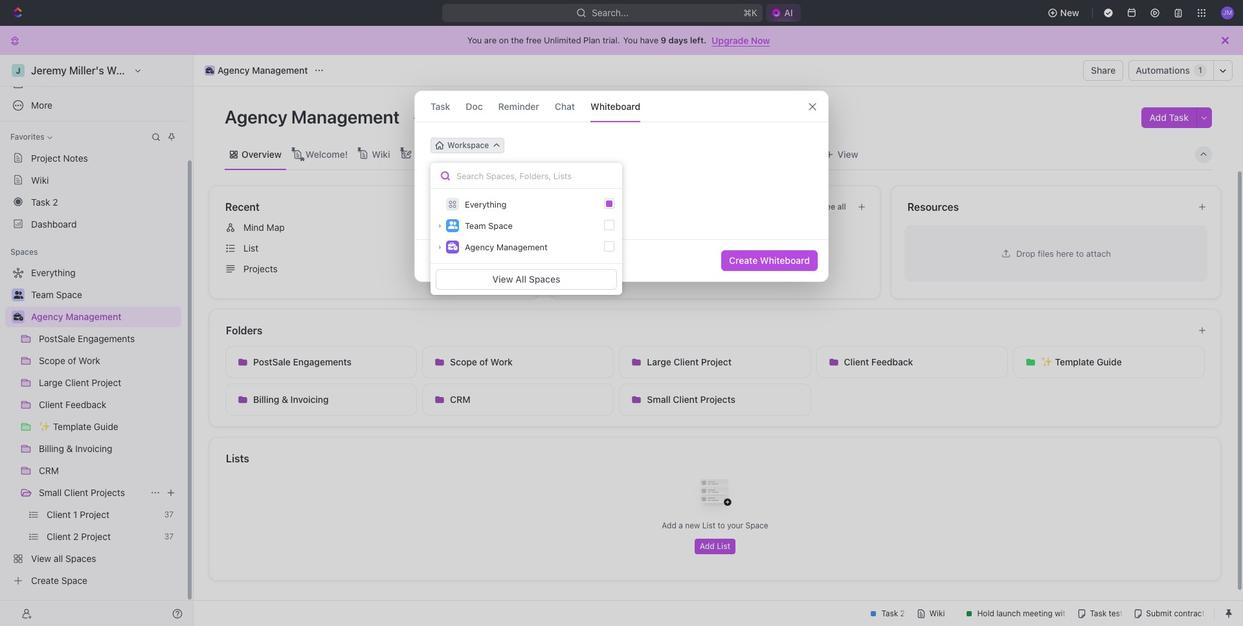 Task type: locate. For each thing, give the bounding box(es) containing it.
1 horizontal spatial task
[[1169, 112, 1189, 123]]

tree
[[5, 263, 181, 592]]

agency management link inside sidebar "navigation"
[[31, 307, 179, 328]]

dashboard link
[[5, 214, 181, 234]]

to right here
[[1076, 248, 1084, 259]]

you left are
[[468, 35, 482, 45]]

lists button
[[225, 451, 1206, 467]]

team
[[465, 221, 486, 231]]

small
[[647, 394, 671, 405], [39, 488, 62, 499]]

add list button
[[695, 540, 736, 555]]

2 vertical spatial projects
[[91, 488, 125, 499]]

0 vertical spatial space
[[488, 221, 513, 231]]

1 horizontal spatial space
[[746, 521, 769, 531]]

dialog containing task
[[415, 91, 829, 282]]

1 vertical spatial business time image
[[13, 313, 23, 321]]

have
[[640, 35, 659, 45]]

business time image
[[206, 67, 214, 74], [13, 313, 23, 321]]

add
[[1150, 112, 1167, 123], [662, 521, 677, 531], [700, 542, 715, 552]]

workspace button
[[431, 138, 505, 154]]

list inside button
[[717, 542, 731, 552]]

share button
[[1084, 60, 1124, 81]]

large client project button
[[619, 347, 811, 379]]

management
[[252, 65, 308, 76], [291, 106, 400, 128], [497, 242, 548, 253], [626, 243, 681, 254], [66, 312, 121, 323]]

1 right the automations
[[1199, 66, 1203, 75]]

of down resource management link
[[687, 264, 696, 275]]

0 horizontal spatial see all button
[[494, 199, 529, 215]]

0 vertical spatial small client projects
[[647, 394, 736, 405]]

now
[[751, 35, 770, 46]]

Name this Whiteboard... field
[[415, 164, 828, 179]]

1 vertical spatial project
[[618, 264, 647, 275]]

team space
[[465, 221, 513, 231]]

work inside button
[[491, 357, 513, 368]]

2 horizontal spatial project
[[701, 357, 732, 368]]

scope up the "crm"
[[450, 357, 477, 368]]

project for large client project
[[701, 357, 732, 368]]

0 horizontal spatial all
[[515, 202, 524, 212]]

0 horizontal spatial see all
[[499, 202, 524, 212]]

whiteboard right "chat" at the top of page
[[591, 101, 641, 112]]

0 horizontal spatial list
[[244, 243, 259, 254]]

wiki right welcome! on the top left of page
[[372, 149, 390, 160]]

add list
[[700, 542, 731, 552]]

2 vertical spatial add
[[700, 542, 715, 552]]

0 horizontal spatial spaces
[[10, 247, 38, 257]]

1 horizontal spatial business time image
[[206, 67, 214, 74]]

0 vertical spatial spaces
[[10, 247, 38, 257]]

1 vertical spatial whiteboard
[[760, 255, 810, 266]]

task button
[[431, 91, 450, 122]]

organizational
[[414, 149, 476, 160]]

list down add a new list to your space
[[717, 542, 731, 552]]

management inside sidebar "navigation"
[[66, 312, 121, 323]]

scope of work button
[[422, 347, 614, 379]]

view all spaces
[[493, 274, 560, 285]]

0 vertical spatial business time image
[[206, 67, 214, 74]]

0 horizontal spatial projects
[[91, 488, 125, 499]]

project down favorites button
[[31, 153, 61, 164]]

1 horizontal spatial agency management link
[[201, 63, 311, 78]]

0 horizontal spatial see
[[499, 202, 513, 212]]

1 vertical spatial work
[[491, 357, 513, 368]]

view all spaces button
[[436, 269, 617, 290]]

0 vertical spatial wiki
[[372, 149, 390, 160]]

0 vertical spatial project
[[31, 153, 61, 164]]

2 horizontal spatial add
[[1150, 112, 1167, 123]]

wiki
[[372, 149, 390, 160], [31, 175, 49, 186]]

0 horizontal spatial space
[[488, 221, 513, 231]]

0 horizontal spatial of
[[480, 357, 488, 368]]

task down the automations
[[1169, 112, 1189, 123]]

of
[[687, 264, 696, 275], [480, 357, 488, 368]]

0 vertical spatial agency management link
[[201, 63, 311, 78]]

spaces inside button
[[529, 274, 560, 285]]

scope
[[658, 264, 685, 275], [450, 357, 477, 368]]

0 horizontal spatial small client projects
[[39, 488, 125, 499]]

list right "new"
[[703, 521, 716, 531]]

2 horizontal spatial projects
[[701, 394, 736, 405]]

wiki up ‎task
[[31, 175, 49, 186]]

notes
[[63, 153, 88, 164]]

0 vertical spatial small
[[647, 394, 671, 405]]

add down the automations
[[1150, 112, 1167, 123]]

dialog
[[415, 91, 829, 282]]

0 horizontal spatial agency management link
[[31, 307, 179, 328]]

1 vertical spatial add
[[662, 521, 677, 531]]

dashboard
[[31, 219, 77, 230]]

1 vertical spatial task
[[1169, 112, 1189, 123]]

all
[[515, 202, 524, 212], [838, 202, 846, 212]]

to left your
[[718, 521, 725, 531]]

wiki inside sidebar "navigation"
[[31, 175, 49, 186]]

add down add a new list to your space
[[700, 542, 715, 552]]

overall process
[[527, 149, 593, 160]]

you
[[468, 35, 482, 45], [623, 35, 638, 45]]

0 vertical spatial list
[[244, 243, 259, 254]]

untitled link
[[561, 218, 875, 238]]

you left have
[[623, 35, 638, 45]]

space right your
[[746, 521, 769, 531]]

add for add a new list to your space
[[662, 521, 677, 531]]

business time image inside agency management 'link'
[[206, 67, 214, 74]]

1 horizontal spatial all
[[838, 202, 846, 212]]

1 down resource
[[611, 264, 615, 275]]

0 horizontal spatial you
[[468, 35, 482, 45]]

organizational chart link
[[412, 145, 503, 164]]

see
[[499, 202, 513, 212], [822, 202, 836, 212]]

share
[[1091, 65, 1116, 76]]

&
[[282, 394, 288, 405]]

see all
[[499, 202, 524, 212], [822, 202, 846, 212]]

process
[[559, 149, 593, 160]]

0 horizontal spatial work
[[491, 357, 513, 368]]

2 see all from the left
[[822, 202, 846, 212]]

agency management inside sidebar "navigation"
[[31, 312, 121, 323]]

doc
[[466, 101, 483, 112]]

1 horizontal spatial you
[[623, 35, 638, 45]]

scope right a
[[658, 264, 685, 275]]

0 vertical spatial task
[[431, 101, 450, 112]]

0 vertical spatial projects
[[244, 264, 278, 275]]

a
[[679, 521, 683, 531]]

1 horizontal spatial see all
[[822, 202, 846, 212]]

1 vertical spatial small
[[39, 488, 62, 499]]

unlimited
[[544, 35, 581, 45]]

a
[[650, 264, 656, 275]]

reminder
[[498, 101, 539, 112]]

0 horizontal spatial business time image
[[13, 313, 23, 321]]

1 horizontal spatial scope
[[658, 264, 685, 275]]

work down resource management link
[[698, 264, 720, 275]]

spaces down dashboard
[[10, 247, 38, 257]]

list
[[244, 243, 259, 254], [703, 521, 716, 531], [717, 542, 731, 552]]

no lists icon. image
[[689, 470, 741, 521]]

2
[[53, 197, 58, 208]]

1 vertical spatial wiki link
[[5, 170, 181, 190]]

to
[[1076, 248, 1084, 259], [718, 521, 725, 531]]

add inside button
[[700, 542, 715, 552]]

0 horizontal spatial 1
[[611, 264, 615, 275]]

project inside button
[[701, 357, 732, 368]]

list down mind
[[244, 243, 259, 254]]

1 horizontal spatial add
[[700, 542, 715, 552]]

Search Spaces, Folders, Lists text field
[[431, 163, 622, 189]]

1 vertical spatial list
[[703, 521, 716, 531]]

new
[[1061, 7, 1080, 18]]

0 vertical spatial add
[[1150, 112, 1167, 123]]

scope inside scope of work button
[[450, 357, 477, 368]]

projects
[[244, 264, 278, 275], [701, 394, 736, 405], [91, 488, 125, 499]]

plan
[[584, 35, 601, 45]]

0 horizontal spatial wiki
[[31, 175, 49, 186]]

1 vertical spatial wiki
[[31, 175, 49, 186]]

of up crm "button"
[[480, 357, 488, 368]]

days
[[669, 35, 688, 45]]

1 horizontal spatial whiteboard
[[760, 255, 810, 266]]

1 vertical spatial projects
[[701, 394, 736, 405]]

projects link
[[220, 259, 534, 280]]

project notes
[[31, 153, 88, 164]]

folders button
[[225, 323, 1188, 339]]

guide
[[1097, 357, 1122, 368]]

0 horizontal spatial whiteboard
[[591, 101, 641, 112]]

2 vertical spatial list
[[717, 542, 731, 552]]

organizational chart
[[414, 149, 503, 160]]

projects inside button
[[701, 394, 736, 405]]

task left the doc
[[431, 101, 450, 112]]

chat button
[[555, 91, 575, 122]]

client feedback button
[[816, 347, 1008, 379]]

postsale engagements button
[[225, 347, 417, 379]]

tree inside sidebar "navigation"
[[5, 263, 181, 592]]

overall
[[527, 149, 557, 160]]

add inside button
[[1150, 112, 1167, 123]]

0 horizontal spatial task
[[431, 101, 450, 112]]

1 horizontal spatial of
[[687, 264, 696, 275]]

1 horizontal spatial small client projects
[[647, 394, 736, 405]]

1 vertical spatial agency management link
[[31, 307, 179, 328]]

project left a
[[618, 264, 647, 275]]

create
[[729, 255, 758, 266]]

1 you from the left
[[468, 35, 482, 45]]

left.
[[690, 35, 707, 45]]

your
[[727, 521, 744, 531]]

1 vertical spatial space
[[746, 521, 769, 531]]

2 horizontal spatial list
[[717, 542, 731, 552]]

1 horizontal spatial see all button
[[816, 199, 851, 215]]

wiki link right welcome! on the top left of page
[[369, 145, 390, 164]]

✨ template guide button
[[1014, 347, 1205, 379]]

2 vertical spatial project
[[701, 357, 732, 368]]

1 vertical spatial small client projects
[[39, 488, 125, 499]]

project
[[31, 153, 61, 164], [618, 264, 647, 275], [701, 357, 732, 368]]

drop
[[1017, 248, 1036, 259]]

0 horizontal spatial to
[[718, 521, 725, 531]]

1 vertical spatial scope
[[450, 357, 477, 368]]

wiki link down project notes link
[[5, 170, 181, 190]]

1 horizontal spatial small
[[647, 394, 671, 405]]

🤝
[[566, 264, 577, 274]]

here
[[1057, 248, 1074, 259]]

overview link
[[239, 145, 282, 164]]

add left the a
[[662, 521, 677, 531]]

invoicing
[[291, 394, 329, 405]]

1 horizontal spatial see
[[822, 202, 836, 212]]

spaces right all
[[529, 274, 560, 285]]

0 horizontal spatial scope
[[450, 357, 477, 368]]

0 horizontal spatial add
[[662, 521, 677, 531]]

tree containing agency management
[[5, 263, 181, 592]]

see all button
[[494, 199, 529, 215], [816, 199, 851, 215]]

mind map link
[[220, 218, 534, 238]]

work up crm "button"
[[491, 357, 513, 368]]

1 vertical spatial to
[[718, 521, 725, 531]]

0 horizontal spatial project
[[31, 153, 61, 164]]

business time image inside tree
[[13, 313, 23, 321]]

space
[[488, 221, 513, 231], [746, 521, 769, 531]]

0 vertical spatial of
[[687, 264, 696, 275]]

1 horizontal spatial project
[[618, 264, 647, 275]]

1 vertical spatial spaces
[[529, 274, 560, 285]]

0 vertical spatial 1
[[1199, 66, 1203, 75]]

management inside resource management link
[[626, 243, 681, 254]]

0 vertical spatial to
[[1076, 248, 1084, 259]]

1 horizontal spatial spaces
[[529, 274, 560, 285]]

project down folders button in the bottom of the page
[[701, 357, 732, 368]]

1 vertical spatial of
[[480, 357, 488, 368]]

space right team at the left of page
[[488, 221, 513, 231]]

1 horizontal spatial wiki
[[372, 149, 390, 160]]

0 horizontal spatial small
[[39, 488, 62, 499]]

billing & invoicing button
[[225, 384, 417, 416]]

‎task
[[31, 197, 50, 208]]

project inside sidebar "navigation"
[[31, 153, 61, 164]]

whiteboard
[[591, 101, 641, 112], [760, 255, 810, 266]]

task
[[431, 101, 450, 112], [1169, 112, 1189, 123]]

2 see all button from the left
[[816, 199, 851, 215]]

task inside button
[[1169, 112, 1189, 123]]

mind
[[244, 222, 264, 233]]

resources button
[[907, 199, 1188, 215]]

small client projects link
[[39, 483, 145, 504]]

1 horizontal spatial work
[[698, 264, 720, 275]]

client 1 project a scope of work
[[584, 264, 720, 275]]

whiteboard right create
[[760, 255, 810, 266]]

feedback
[[872, 357, 914, 368]]

0 vertical spatial wiki link
[[369, 145, 390, 164]]

0 vertical spatial whiteboard
[[591, 101, 641, 112]]



Task type: describe. For each thing, give the bounding box(es) containing it.
add for add list
[[700, 542, 715, 552]]

‎task 2 link
[[5, 192, 181, 212]]

client inside sidebar "navigation"
[[64, 488, 88, 499]]

scope of work
[[450, 357, 513, 368]]

overview
[[242, 149, 282, 160]]

client feedback
[[844, 357, 914, 368]]

map
[[267, 222, 285, 233]]

mind map
[[244, 222, 285, 233]]

agency inside sidebar "navigation"
[[31, 312, 63, 323]]

private
[[454, 255, 483, 266]]

add task button
[[1142, 108, 1197, 128]]

1 vertical spatial 1
[[611, 264, 615, 275]]

crm button
[[422, 384, 614, 416]]

list link
[[220, 238, 534, 259]]

new
[[685, 521, 700, 531]]

trial.
[[603, 35, 620, 45]]

2 see from the left
[[822, 202, 836, 212]]

project notes link
[[5, 148, 181, 168]]

2 all from the left
[[838, 202, 846, 212]]

1 horizontal spatial list
[[703, 521, 716, 531]]

files
[[1038, 248, 1054, 259]]

upgrade
[[712, 35, 749, 46]]

are
[[484, 35, 497, 45]]

upgrade now link
[[712, 35, 770, 46]]

1 see all button from the left
[[494, 199, 529, 215]]

project for client 1 project a scope of work
[[618, 264, 647, 275]]

folders
[[226, 325, 263, 337]]

create whiteboard
[[729, 255, 810, 266]]

all
[[516, 274, 527, 285]]

1 see all from the left
[[499, 202, 524, 212]]

resource management
[[584, 243, 681, 254]]

search...
[[592, 7, 629, 18]]

add task
[[1150, 112, 1189, 123]]

whiteboard inside "button"
[[760, 255, 810, 266]]

✨
[[1041, 357, 1053, 368]]

✨ template guide
[[1041, 357, 1122, 368]]

template
[[1055, 357, 1095, 368]]

business time image
[[448, 243, 458, 251]]

overall process link
[[524, 145, 593, 164]]

engagements
[[293, 357, 352, 368]]

sidebar navigation
[[0, 55, 194, 627]]

small client projects button
[[619, 384, 811, 416]]

drop files here to attach
[[1017, 248, 1111, 259]]

2 you from the left
[[623, 35, 638, 45]]

welcome! link
[[303, 145, 348, 164]]

reminder button
[[498, 91, 539, 122]]

free
[[526, 35, 542, 45]]

favorites
[[10, 132, 45, 142]]

spaces inside sidebar "navigation"
[[10, 247, 38, 257]]

0 vertical spatial scope
[[658, 264, 685, 275]]

‎task 2
[[31, 197, 58, 208]]

1 horizontal spatial 1
[[1199, 66, 1203, 75]]

1 horizontal spatial projects
[[244, 264, 278, 275]]

whiteboard button
[[591, 91, 641, 122]]

of inside button
[[480, 357, 488, 368]]

view
[[493, 274, 513, 285]]

billing & invoicing
[[253, 394, 329, 405]]

dashboards
[[31, 78, 81, 89]]

crm
[[450, 394, 471, 405]]

postsale
[[253, 357, 291, 368]]

chart
[[479, 149, 503, 160]]

small client projects inside "small client projects" button
[[647, 394, 736, 405]]

on
[[499, 35, 509, 45]]

resource
[[584, 243, 624, 254]]

new button
[[1043, 3, 1087, 23]]

welcome!
[[306, 149, 348, 160]]

create whiteboard button
[[722, 251, 818, 271]]

dashboards link
[[5, 73, 181, 94]]

0 horizontal spatial wiki link
[[5, 170, 181, 190]]

chat
[[555, 101, 575, 112]]

small client projects inside "small client projects" link
[[39, 488, 125, 499]]

workspace
[[448, 141, 489, 150]]

1 horizontal spatial wiki link
[[369, 145, 390, 164]]

automations
[[1136, 65, 1190, 76]]

0 vertical spatial work
[[698, 264, 720, 275]]

add a new list to your space
[[662, 521, 769, 531]]

you are on the free unlimited plan trial. you have 9 days left. upgrade now
[[468, 35, 770, 46]]

favorites button
[[5, 130, 57, 145]]

workspace button
[[431, 138, 505, 154]]

recent
[[225, 201, 260, 213]]

resource management link
[[561, 238, 875, 259]]

attach
[[1087, 248, 1111, 259]]

untitled
[[584, 222, 618, 233]]

1 horizontal spatial to
[[1076, 248, 1084, 259]]

1 see from the left
[[499, 202, 513, 212]]

1 all from the left
[[515, 202, 524, 212]]

user group image
[[448, 222, 458, 230]]

doc button
[[466, 91, 483, 122]]

lists
[[226, 453, 249, 465]]

task inside "dialog"
[[431, 101, 450, 112]]

projects inside sidebar "navigation"
[[91, 488, 125, 499]]

small inside "small client projects" button
[[647, 394, 671, 405]]

small inside "small client projects" link
[[39, 488, 62, 499]]

⌘k
[[744, 7, 758, 18]]

postsale engagements
[[253, 357, 352, 368]]

add for add task
[[1150, 112, 1167, 123]]



Task type: vqa. For each thing, say whether or not it's contained in the screenshot.
the right user group icon
no



